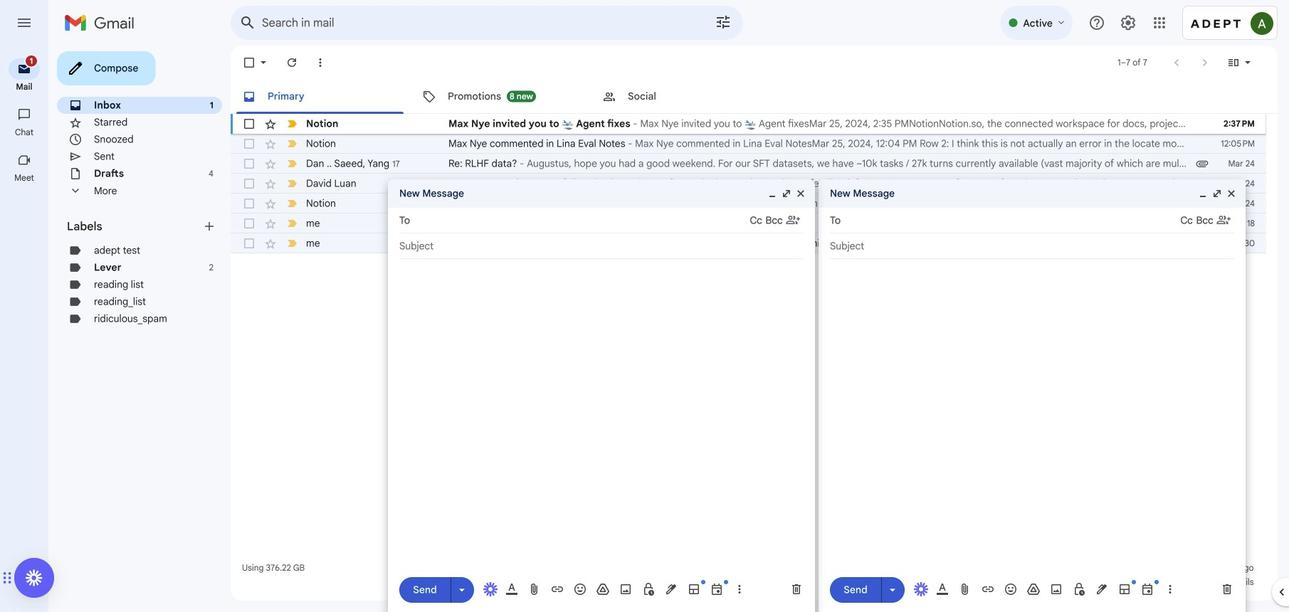 Task type: vqa. For each thing, say whether or not it's contained in the screenshot.
More options icon
yes



Task type: locate. For each thing, give the bounding box(es) containing it.
0 horizontal spatial dialog
[[388, 179, 815, 612]]

⚔️ image
[[625, 218, 637, 230]]

1 row from the top
[[231, 114, 1267, 134]]

1 insert link ‪(⌘k)‬ image from the left
[[550, 582, 565, 597]]

settings image
[[1120, 14, 1137, 31]]

2 row from the top
[[231, 134, 1267, 154]]

row
[[231, 114, 1267, 134], [231, 134, 1267, 154], [231, 154, 1267, 174], [231, 174, 1267, 194], [231, 194, 1267, 214], [231, 214, 1289, 234], [231, 234, 1289, 253]]

1 more send options image from the left
[[455, 583, 469, 597]]

insert link ‪(⌘k)‬ image
[[550, 582, 565, 597], [981, 582, 995, 597]]

1 horizontal spatial set up a time to meet image
[[1141, 582, 1155, 597]]

insert photo image left toggle confidential mode image
[[1049, 582, 1064, 597]]

subject field for the to recipients text field associated with pop out icon
[[399, 239, 804, 253]]

1 horizontal spatial dialog
[[819, 179, 1246, 612]]

0 horizontal spatial 🗣️ image
[[449, 218, 460, 230]]

1 attach files image from the left
[[528, 582, 542, 597]]

2 more send options image from the left
[[886, 583, 900, 597]]

insert link ‪(⌘k)‬ image left insert emoji ‪(⌘⇧2)‬ image at the bottom right
[[981, 582, 995, 597]]

insert signature image
[[664, 582, 678, 597]]

0 horizontal spatial close image
[[795, 188, 807, 199]]

attach files image
[[528, 582, 542, 597], [958, 582, 973, 597]]

insert photo image right insert files using drive icon
[[619, 582, 633, 597]]

insert link ‪(⌘k)‬ image left insert emoji ‪(⌘⇧2)‬ icon
[[550, 582, 565, 597]]

tab list
[[231, 80, 1278, 114]]

set up a time to meet image right select a layout image
[[710, 582, 724, 597]]

2 insert link ‪(⌘k)‬ image from the left
[[981, 582, 995, 597]]

discard draft ‪(⌘⇧d)‬ image
[[790, 582, 804, 597], [1220, 582, 1235, 597]]

minimize image left pop out icon
[[767, 188, 778, 199]]

promotions, 8 new messages, tab
[[411, 80, 590, 114]]

more send options image for attach files icon associated with insert emoji ‪(⌘⇧2)‬ image at the bottom right's 'insert link ‪(⌘k)‬' icon
[[886, 583, 900, 597]]

1 horizontal spatial close image
[[1226, 188, 1237, 199]]

select a layout image
[[687, 582, 701, 597]]

minimize image for pop out icon
[[767, 188, 778, 199]]

minimize image left pop out image
[[1198, 188, 1209, 199]]

0 horizontal spatial discard draft ‪(⌘⇧d)‬ image
[[790, 582, 804, 597]]

2 attach files image from the left
[[958, 582, 973, 597]]

set up a time to meet image for select a layout image
[[710, 582, 724, 597]]

1 to recipients text field from the left
[[416, 209, 750, 232]]

1 horizontal spatial insert photo image
[[1049, 582, 1064, 597]]

Subject field
[[399, 239, 804, 253], [830, 239, 1235, 253]]

1 horizontal spatial discard draft ‪(⌘⇧d)‬ image
[[1220, 582, 1235, 597]]

Search in mail text field
[[262, 16, 675, 30]]

0 horizontal spatial set up a time to meet image
[[710, 582, 724, 597]]

2 to recipients text field from the left
[[847, 209, 1181, 232]]

0 horizontal spatial attach files image
[[528, 582, 542, 597]]

None checkbox
[[242, 137, 256, 151], [242, 157, 256, 171], [242, 197, 256, 211], [242, 137, 256, 151], [242, 157, 256, 171], [242, 197, 256, 211]]

2 move image from the left
[[7, 570, 12, 587]]

close image right pop out icon
[[795, 188, 807, 199]]

gmail image
[[64, 9, 142, 37]]

close image for pop out image
[[1226, 188, 1237, 199]]

1 move image from the left
[[2, 570, 7, 587]]

1 horizontal spatial to recipients text field
[[847, 209, 1181, 232]]

more send options image
[[455, 583, 469, 597], [886, 583, 900, 597]]

0 horizontal spatial insert link ‪(⌘k)‬ image
[[550, 582, 565, 597]]

2 🗣️ image from the left
[[999, 218, 1011, 230]]

discard draft ‪(⌘⇧d)‬ image right more options image
[[1220, 582, 1235, 597]]

1 insert photo image from the left
[[619, 582, 633, 597]]

discard draft ‪(⌘⇧d)‬ image for 2nd dialog from the left
[[1220, 582, 1235, 597]]

1 horizontal spatial attach files image
[[958, 582, 973, 597]]

insert photo image for insert files using drive icon
[[619, 582, 633, 597]]

1 close image from the left
[[795, 188, 807, 199]]

1 horizontal spatial 🗣️ image
[[999, 218, 1011, 230]]

0 horizontal spatial minimize image
[[767, 188, 778, 199]]

2 minimize image from the left
[[1198, 188, 1209, 199]]

pop out image
[[1212, 188, 1223, 199]]

minimize image
[[767, 188, 778, 199], [1198, 188, 1209, 199]]

set up a time to meet image for select a layout icon
[[1141, 582, 1155, 597]]

insert files using drive image
[[1027, 582, 1041, 597]]

discard draft ‪(⌘⇧d)‬ image right more options icon on the right bottom of the page
[[790, 582, 804, 597]]

1 set up a time to meet image from the left
[[710, 582, 724, 597]]

2 discard draft ‪(⌘⇧d)‬ image from the left
[[1220, 582, 1235, 597]]

toggle split pane mode image
[[1227, 56, 1241, 70]]

1 subject field from the left
[[399, 239, 804, 253]]

insert emoji ‪(⌘⇧2)‬ image
[[1004, 582, 1018, 597]]

1 discard draft ‪(⌘⇧d)‬ image from the left
[[790, 582, 804, 597]]

navigation
[[0, 46, 50, 612]]

main content
[[231, 46, 1289, 601]]

2 set up a time to meet image from the left
[[1141, 582, 1155, 597]]

attach files image left insert emoji ‪(⌘⇧2)‬ icon
[[528, 582, 542, 597]]

set up a time to meet image
[[710, 582, 724, 597], [1141, 582, 1155, 597]]

to recipients text field for pop out icon
[[416, 209, 750, 232]]

0 horizontal spatial subject field
[[399, 239, 804, 253]]

move image
[[2, 570, 7, 587], [7, 570, 12, 587]]

1 horizontal spatial insert link ‪(⌘k)‬ image
[[981, 582, 995, 597]]

set up a time to meet image left more options image
[[1141, 582, 1155, 597]]

close image
[[795, 188, 807, 199], [1226, 188, 1237, 199]]

footer
[[231, 561, 1267, 590]]

1 minimize image from the left
[[767, 188, 778, 199]]

close image right pop out image
[[1226, 188, 1237, 199]]

insert photo image
[[619, 582, 633, 597], [1049, 582, 1064, 597]]

dialog
[[388, 179, 815, 612], [819, 179, 1246, 612]]

To recipients text field
[[416, 209, 750, 232], [847, 209, 1181, 232]]

to recipients text field for pop out image
[[847, 209, 1181, 232]]

2 insert photo image from the left
[[1049, 582, 1064, 597]]

1 horizontal spatial subject field
[[830, 239, 1235, 253]]

attach files image for 'insert link ‪(⌘k)‬' icon for insert emoji ‪(⌘⇧2)‬ icon
[[528, 582, 542, 597]]

insert files using drive image
[[596, 582, 610, 597]]

minimize image for pop out image
[[1198, 188, 1209, 199]]

close image for pop out icon
[[795, 188, 807, 199]]

1 horizontal spatial more send options image
[[886, 583, 900, 597]]

2 close image from the left
[[1226, 188, 1237, 199]]

6 row from the top
[[231, 214, 1289, 234]]

heading
[[0, 81, 48, 93], [0, 127, 48, 138], [0, 172, 48, 184], [67, 219, 202, 234]]

more email options image
[[313, 56, 328, 70]]

toggle confidential mode image
[[641, 582, 656, 597]]

🗣️ image
[[449, 218, 460, 230], [999, 218, 1011, 230]]

0 horizontal spatial insert photo image
[[619, 582, 633, 597]]

0 horizontal spatial more send options image
[[455, 583, 469, 597]]

2 subject field from the left
[[830, 239, 1235, 253]]

1 horizontal spatial minimize image
[[1198, 188, 1209, 199]]

0 horizontal spatial to recipients text field
[[416, 209, 750, 232]]

advanced search options image
[[709, 8, 738, 36]]

attach files image left insert emoji ‪(⌘⇧2)‬ image at the bottom right
[[958, 582, 973, 597]]

None checkbox
[[242, 56, 256, 70], [242, 117, 256, 131], [242, 177, 256, 191], [242, 216, 256, 231], [242, 236, 256, 251], [242, 56, 256, 70], [242, 117, 256, 131], [242, 177, 256, 191], [242, 216, 256, 231], [242, 236, 256, 251]]



Task type: describe. For each thing, give the bounding box(es) containing it.
4 row from the top
[[231, 174, 1267, 194]]

3 row from the top
[[231, 154, 1267, 174]]

more options image
[[1166, 582, 1175, 597]]

more options image
[[735, 582, 744, 597]]

support image
[[1089, 14, 1106, 31]]

discard draft ‪(⌘⇧d)‬ image for 2nd dialog from right
[[790, 582, 804, 597]]

Search in mail search field
[[231, 6, 743, 40]]

pop out image
[[781, 188, 792, 199]]

7 row from the top
[[231, 234, 1289, 253]]

insert emoji ‪(⌘⇧2)‬ image
[[573, 582, 587, 597]]

2 dialog from the left
[[819, 179, 1246, 612]]

🛬 image
[[562, 118, 574, 130]]

attach files image for insert emoji ‪(⌘⇧2)‬ image at the bottom right's 'insert link ‪(⌘k)‬' icon
[[958, 582, 973, 597]]

🛬 image
[[745, 118, 757, 130]]

1 dialog from the left
[[388, 179, 815, 612]]

primary tab
[[231, 80, 409, 114]]

has attachment image
[[1195, 157, 1210, 171]]

insert signature image
[[1095, 582, 1109, 597]]

select a layout image
[[1118, 582, 1132, 597]]

insert link ‪(⌘k)‬ image for insert emoji ‪(⌘⇧2)‬ image at the bottom right
[[981, 582, 995, 597]]

subject field for pop out image's the to recipients text field
[[830, 239, 1235, 253]]

social tab
[[591, 80, 770, 114]]

refresh image
[[285, 56, 299, 70]]

search in mail image
[[235, 10, 261, 36]]

insert photo image for insert files using drive image
[[1049, 582, 1064, 597]]

1 🗣️ image from the left
[[449, 218, 460, 230]]

toggle confidential mode image
[[1072, 582, 1086, 597]]

record a loom image
[[26, 570, 43, 587]]

insert link ‪(⌘k)‬ image for insert emoji ‪(⌘⇧2)‬ icon
[[550, 582, 565, 597]]

5 row from the top
[[231, 194, 1267, 214]]

more send options image for attach files icon related to 'insert link ‪(⌘k)‬' icon for insert emoji ‪(⌘⇧2)‬ icon
[[455, 583, 469, 597]]

main menu image
[[16, 14, 33, 31]]



